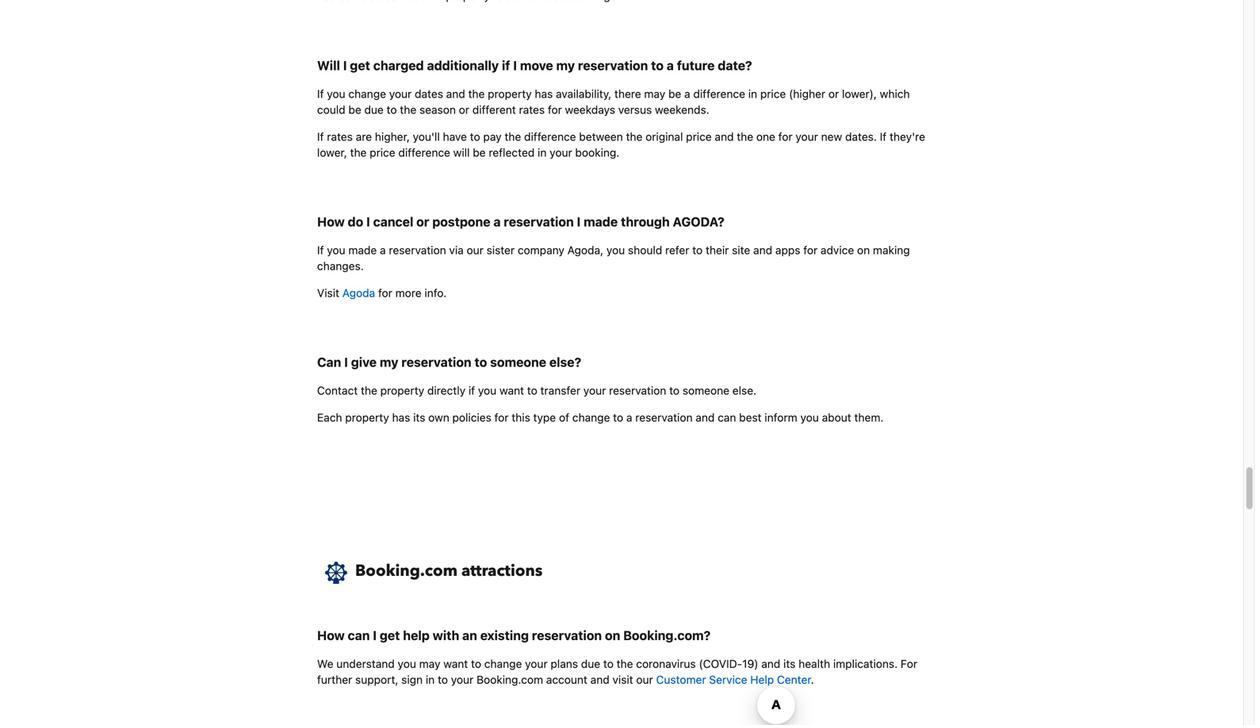 Task type: locate. For each thing, give the bounding box(es) containing it.
and right site
[[754, 244, 773, 257]]

my
[[557, 58, 575, 73], [380, 355, 399, 370]]

0 vertical spatial difference
[[694, 87, 746, 100]]

someone
[[490, 355, 547, 370], [683, 384, 730, 397]]

1 vertical spatial our
[[637, 673, 654, 686]]

i
[[343, 58, 347, 73], [514, 58, 517, 73], [367, 214, 370, 229], [577, 214, 581, 229], [345, 355, 348, 370], [373, 628, 377, 643]]

in inside we understand you may want to change your plans due to the coronavirus (covid-19) and its health implications. for further support, sign in to your booking.com account and visit our
[[426, 673, 435, 686]]

lower,
[[317, 146, 347, 159]]

property left directly
[[381, 384, 425, 397]]

to right "of"
[[613, 411, 624, 424]]

help
[[751, 673, 775, 686]]

0 horizontal spatial difference
[[399, 146, 451, 159]]

you up the "sign"
[[398, 657, 416, 671]]

future
[[677, 58, 715, 73]]

in down the date?
[[749, 87, 758, 100]]

if right directly
[[469, 384, 475, 397]]

1 horizontal spatial change
[[485, 657, 522, 671]]

and up season
[[446, 87, 466, 100]]

implications.
[[834, 657, 898, 671]]

(higher
[[790, 87, 826, 100]]

rates right different
[[519, 103, 545, 116]]

the down versus
[[626, 130, 643, 143]]

date?
[[718, 58, 753, 73]]

different
[[473, 103, 516, 116]]

be
[[669, 87, 682, 100], [349, 103, 362, 116], [473, 146, 486, 159]]

i up agoda,
[[577, 214, 581, 229]]

1 vertical spatial rates
[[327, 130, 353, 143]]

1 horizontal spatial on
[[858, 244, 871, 257]]

your
[[389, 87, 412, 100], [796, 130, 819, 143], [550, 146, 573, 159], [584, 384, 606, 397], [525, 657, 548, 671], [451, 673, 474, 686]]

due inside we understand you may want to change your plans due to the coronavirus (covid-19) and its health implications. for further support, sign in to your booking.com account and visit our
[[581, 657, 601, 671]]

reservation inside if you made a reservation via our sister company agoda, you should refer to their site and apps for advice on making changes.
[[389, 244, 446, 257]]

price left (higher
[[761, 87, 787, 100]]

1 vertical spatial booking.com
[[477, 673, 544, 686]]

to left the 'pay'
[[470, 130, 481, 143]]

1 horizontal spatial its
[[784, 657, 796, 671]]

0 vertical spatial made
[[584, 214, 618, 229]]

0 horizontal spatial its
[[413, 411, 426, 424]]

0 horizontal spatial want
[[444, 657, 468, 671]]

can left best
[[718, 411, 737, 424]]

each
[[317, 411, 342, 424]]

2 vertical spatial in
[[426, 673, 435, 686]]

0 horizontal spatial rates
[[327, 130, 353, 143]]

made
[[584, 214, 618, 229], [349, 244, 377, 257]]

booking.
[[576, 146, 620, 159]]

original
[[646, 130, 683, 143]]

i up "understand"
[[373, 628, 377, 643]]

1 vertical spatial can
[[348, 628, 370, 643]]

how for how do i cancel or postpone a reservation i made through agoda?
[[317, 214, 345, 229]]

you up the could
[[327, 87, 346, 100]]

on
[[858, 244, 871, 257], [605, 628, 621, 643]]

1 vertical spatial price
[[686, 130, 712, 143]]

change right "of"
[[573, 411, 610, 424]]

0 vertical spatial its
[[413, 411, 426, 424]]

service
[[710, 673, 748, 686]]

0 vertical spatial get
[[350, 58, 370, 73]]

on right advice
[[858, 244, 871, 257]]

transfer
[[541, 384, 581, 397]]

to inside if you made a reservation via our sister company agoda, you should refer to their site and apps for advice on making changes.
[[693, 244, 703, 257]]

1 vertical spatial may
[[419, 657, 441, 671]]

booking.com down how can i get help with an existing reservation on booking.com?
[[477, 673, 544, 686]]

1 vertical spatial its
[[784, 657, 796, 671]]

may inside if you change your dates and the property has availability, there may be a difference in price (higher or lower), which could be due to the season or different rates for weekdays versus weekends.
[[645, 87, 666, 100]]

in right reflected
[[538, 146, 547, 159]]

1 vertical spatial difference
[[525, 130, 576, 143]]

0 vertical spatial due
[[365, 103, 384, 116]]

our
[[467, 244, 484, 257], [637, 673, 654, 686]]

changes.
[[317, 259, 364, 273]]

0 vertical spatial price
[[761, 87, 787, 100]]

due inside if you change your dates and the property has availability, there may be a difference in price (higher or lower), which could be due to the season or different rates for weekdays versus weekends.
[[365, 103, 384, 116]]

someone left else.
[[683, 384, 730, 397]]

weekdays
[[565, 103, 616, 116]]

0 horizontal spatial may
[[419, 657, 441, 671]]

0 vertical spatial in
[[749, 87, 758, 100]]

0 vertical spatial can
[[718, 411, 737, 424]]

reservation
[[578, 58, 648, 73], [504, 214, 574, 229], [389, 244, 446, 257], [402, 355, 472, 370], [609, 384, 667, 397], [636, 411, 693, 424], [532, 628, 602, 643]]

2 vertical spatial or
[[417, 214, 430, 229]]

if for if you change your dates and the property has availability, there may be a difference in price (higher or lower), which could be due to the season or different rates for weekdays versus weekends.
[[317, 87, 324, 100]]

advice
[[821, 244, 855, 257]]

and left one
[[715, 130, 734, 143]]

1 horizontal spatial due
[[581, 657, 601, 671]]

0 vertical spatial property
[[488, 87, 532, 100]]

agoda link
[[343, 286, 375, 300]]

be right the could
[[349, 103, 362, 116]]

if up the could
[[317, 87, 324, 100]]

the down the are
[[350, 146, 367, 159]]

your down charged
[[389, 87, 412, 100]]

difference up reflected
[[525, 130, 576, 143]]

a left future
[[667, 58, 674, 73]]

2 vertical spatial change
[[485, 657, 522, 671]]

0 vertical spatial may
[[645, 87, 666, 100]]

rates up lower,
[[327, 130, 353, 143]]

2 vertical spatial price
[[370, 146, 396, 159]]

and up help
[[762, 657, 781, 671]]

weekends.
[[655, 103, 710, 116]]

price
[[761, 87, 787, 100], [686, 130, 712, 143], [370, 146, 396, 159]]

how can i get help with an existing reservation on booking.com?
[[317, 628, 711, 643]]

2 vertical spatial property
[[345, 411, 389, 424]]

0 horizontal spatial made
[[349, 244, 377, 257]]

or left lower),
[[829, 87, 840, 100]]

difference down you'll
[[399, 146, 451, 159]]

booking.com up help
[[355, 560, 458, 582]]

0 vertical spatial rates
[[519, 103, 545, 116]]

or right cancel
[[417, 214, 430, 229]]

1 horizontal spatial in
[[538, 146, 547, 159]]

change down "existing" on the left bottom of the page
[[485, 657, 522, 671]]

1 horizontal spatial rates
[[519, 103, 545, 116]]

you
[[327, 87, 346, 100], [327, 244, 346, 257], [607, 244, 625, 257], [478, 384, 497, 397], [801, 411, 819, 424], [398, 657, 416, 671]]

property up different
[[488, 87, 532, 100]]

2 horizontal spatial price
[[761, 87, 787, 100]]

type
[[534, 411, 556, 424]]

1 vertical spatial made
[[349, 244, 377, 257]]

do
[[348, 214, 364, 229]]

you inside we understand you may want to change your plans due to the coronavirus (covid-19) and its health implications. for further support, sign in to your booking.com account and visit our
[[398, 657, 416, 671]]

the up visit
[[617, 657, 634, 671]]

company
[[518, 244, 565, 257]]

you left should
[[607, 244, 625, 257]]

between
[[579, 130, 623, 143]]

you up policies
[[478, 384, 497, 397]]

booking.com attractions
[[355, 560, 543, 582]]

difference down the date?
[[694, 87, 746, 100]]

1 how from the top
[[317, 214, 345, 229]]

in right the "sign"
[[426, 673, 435, 686]]

for
[[901, 657, 918, 671]]

0 horizontal spatial someone
[[490, 355, 547, 370]]

best
[[740, 411, 762, 424]]

my right give
[[380, 355, 399, 370]]

a right "of"
[[627, 411, 633, 424]]

1 horizontal spatial or
[[459, 103, 470, 116]]

sister
[[487, 244, 515, 257]]

has left own
[[392, 411, 410, 424]]

if right dates.
[[880, 130, 887, 143]]

a inside if you change your dates and the property has availability, there may be a difference in price (higher or lower), which could be due to the season or different rates for weekdays versus weekends.
[[685, 87, 691, 100]]

to right the "sign"
[[438, 673, 448, 686]]

1 horizontal spatial be
[[473, 146, 486, 159]]

for right apps
[[804, 244, 818, 257]]

i right the will
[[343, 58, 347, 73]]

0 horizontal spatial has
[[392, 411, 410, 424]]

if inside if you made a reservation via our sister company agoda, you should refer to their site and apps for advice on making changes.
[[317, 244, 324, 257]]

1 horizontal spatial has
[[535, 87, 553, 100]]

your down "an"
[[451, 673, 474, 686]]

0 vertical spatial change
[[349, 87, 386, 100]]

get right the will
[[350, 58, 370, 73]]

to inside if rates are higher, you'll have to pay the difference between the original price and the one for your new dates. if they're lower, the price difference will be reflected in your booking.
[[470, 130, 481, 143]]

property inside if you change your dates and the property has availability, there may be a difference in price (higher or lower), which could be due to the season or different rates for weekdays versus weekends.
[[488, 87, 532, 100]]

.
[[811, 673, 815, 686]]

for inside if you change your dates and the property has availability, there may be a difference in price (higher or lower), which could be due to the season or different rates for weekdays versus weekends.
[[548, 103, 562, 116]]

for right one
[[779, 130, 793, 143]]

how left do
[[317, 214, 345, 229]]

change inside if you change your dates and the property has availability, there may be a difference in price (higher or lower), which could be due to the season or different rates for weekdays versus weekends.
[[349, 87, 386, 100]]

dates
[[415, 87, 443, 100]]

if inside if you change your dates and the property has availability, there may be a difference in price (higher or lower), which could be due to the season or different rates for weekdays versus weekends.
[[317, 87, 324, 100]]

2 horizontal spatial in
[[749, 87, 758, 100]]

how up we
[[317, 628, 345, 643]]

its up "center" in the right of the page
[[784, 657, 796, 671]]

want up this
[[500, 384, 524, 397]]

more
[[396, 286, 422, 300]]

customer
[[657, 673, 707, 686]]

the up reflected
[[505, 130, 522, 143]]

if up lower,
[[317, 130, 324, 143]]

to up higher,
[[387, 103, 397, 116]]

0 horizontal spatial our
[[467, 244, 484, 257]]

due right "plans"
[[581, 657, 601, 671]]

may up the "sign"
[[419, 657, 441, 671]]

made up changes.
[[349, 244, 377, 257]]

if left move
[[502, 58, 511, 73]]

our right visit
[[637, 673, 654, 686]]

and
[[446, 87, 466, 100], [715, 130, 734, 143], [754, 244, 773, 257], [696, 411, 715, 424], [762, 657, 781, 671], [591, 673, 610, 686]]

0 horizontal spatial in
[[426, 673, 435, 686]]

account
[[547, 673, 588, 686]]

2 horizontal spatial difference
[[694, 87, 746, 100]]

want down with
[[444, 657, 468, 671]]

i right do
[[367, 214, 370, 229]]

can i give my reservation to someone else?
[[317, 355, 582, 370]]

made up agoda,
[[584, 214, 618, 229]]

change down charged
[[349, 87, 386, 100]]

on up we understand you may want to change your plans due to the coronavirus (covid-19) and its health implications. for further support, sign in to your booking.com account and visit our
[[605, 628, 621, 643]]

1 vertical spatial change
[[573, 411, 610, 424]]

you inside if you change your dates and the property has availability, there may be a difference in price (higher or lower), which could be due to the season or different rates for weekdays versus weekends.
[[327, 87, 346, 100]]

difference
[[694, 87, 746, 100], [525, 130, 576, 143], [399, 146, 451, 159]]

1 horizontal spatial want
[[500, 384, 524, 397]]

1 horizontal spatial booking.com
[[477, 673, 544, 686]]

to left their
[[693, 244, 703, 257]]

1 horizontal spatial if
[[502, 58, 511, 73]]

1 vertical spatial someone
[[683, 384, 730, 397]]

can
[[718, 411, 737, 424], [348, 628, 370, 643]]

2 vertical spatial be
[[473, 146, 486, 159]]

a down cancel
[[380, 244, 386, 257]]

0 vertical spatial has
[[535, 87, 553, 100]]

1 horizontal spatial my
[[557, 58, 575, 73]]

0 horizontal spatial be
[[349, 103, 362, 116]]

0 vertical spatial booking.com
[[355, 560, 458, 582]]

understand
[[337, 657, 395, 671]]

0 horizontal spatial my
[[380, 355, 399, 370]]

for down availability,
[[548, 103, 562, 116]]

cancel
[[373, 214, 414, 229]]

for
[[548, 103, 562, 116], [779, 130, 793, 143], [804, 244, 818, 257], [378, 286, 393, 300], [495, 411, 509, 424]]

due up the are
[[365, 103, 384, 116]]

to left future
[[651, 58, 664, 73]]

has down move
[[535, 87, 553, 100]]

how for how can i get help with an existing reservation on booking.com?
[[317, 628, 345, 643]]

1 vertical spatial want
[[444, 657, 468, 671]]

0 horizontal spatial due
[[365, 103, 384, 116]]

1 vertical spatial due
[[581, 657, 601, 671]]

0 vertical spatial our
[[467, 244, 484, 257]]

my right move
[[557, 58, 575, 73]]

its
[[413, 411, 426, 424], [784, 657, 796, 671]]

and left best
[[696, 411, 715, 424]]

can up "understand"
[[348, 628, 370, 643]]

property
[[488, 87, 532, 100], [381, 384, 425, 397], [345, 411, 389, 424]]

1 horizontal spatial difference
[[525, 130, 576, 143]]

1 vertical spatial if
[[469, 384, 475, 397]]

0 horizontal spatial change
[[349, 87, 386, 100]]

a up sister
[[494, 214, 501, 229]]

for inside if you made a reservation via our sister company agoda, you should refer to their site and apps for advice on making changes.
[[804, 244, 818, 257]]

19)
[[743, 657, 759, 671]]

price down weekends. on the top of page
[[686, 130, 712, 143]]

change inside we understand you may want to change your plans due to the coronavirus (covid-19) and its health implications. for further support, sign in to your booking.com account and visit our
[[485, 657, 522, 671]]

our right via
[[467, 244, 484, 257]]

1 vertical spatial on
[[605, 628, 621, 643]]

0 vertical spatial be
[[669, 87, 682, 100]]

1 vertical spatial get
[[380, 628, 400, 643]]

further
[[317, 673, 353, 686]]

the inside we understand you may want to change your plans due to the coronavirus (covid-19) and its health implications. for further support, sign in to your booking.com account and visit our
[[617, 657, 634, 671]]

the up different
[[469, 87, 485, 100]]

2 how from the top
[[317, 628, 345, 643]]

someone up the contact the property directly if you want to transfer your reservation to someone else.
[[490, 355, 547, 370]]

2 horizontal spatial be
[[669, 87, 682, 100]]

1 horizontal spatial someone
[[683, 384, 730, 397]]

give
[[351, 355, 377, 370]]

postpone
[[433, 214, 491, 229]]

in inside if you change your dates and the property has availability, there may be a difference in price (higher or lower), which could be due to the season or different rates for weekdays versus weekends.
[[749, 87, 758, 100]]

inform
[[765, 411, 798, 424]]

coronavirus
[[637, 657, 696, 671]]

in inside if rates are higher, you'll have to pay the difference between the original price and the one for your new dates. if they're lower, the price difference will be reflected in your booking.
[[538, 146, 547, 159]]

may up versus
[[645, 87, 666, 100]]

1 horizontal spatial our
[[637, 673, 654, 686]]

1 vertical spatial my
[[380, 355, 399, 370]]

via
[[449, 244, 464, 257]]

site
[[732, 244, 751, 257]]

0 vertical spatial someone
[[490, 355, 547, 370]]

in
[[749, 87, 758, 100], [538, 146, 547, 159], [426, 673, 435, 686]]

1 vertical spatial in
[[538, 146, 547, 159]]

price down higher,
[[370, 146, 396, 159]]

or right season
[[459, 103, 470, 116]]

0 horizontal spatial or
[[417, 214, 430, 229]]

get left help
[[380, 628, 400, 643]]

season
[[420, 103, 456, 116]]

be up weekends. on the top of page
[[669, 87, 682, 100]]

1 horizontal spatial may
[[645, 87, 666, 100]]

1 horizontal spatial price
[[686, 130, 712, 143]]

1 vertical spatial how
[[317, 628, 345, 643]]

will i get charged additionally if i move my reservation to a future date?
[[317, 58, 753, 73]]

0 horizontal spatial on
[[605, 628, 621, 643]]

if
[[502, 58, 511, 73], [469, 384, 475, 397]]

else.
[[733, 384, 757, 397]]

0 vertical spatial on
[[858, 244, 871, 257]]

1 vertical spatial has
[[392, 411, 410, 424]]

are
[[356, 130, 372, 143]]

existing
[[481, 628, 529, 643]]

0 vertical spatial how
[[317, 214, 345, 229]]

customer service help center link
[[657, 673, 811, 686]]

0 horizontal spatial can
[[348, 628, 370, 643]]

be right will
[[473, 146, 486, 159]]



Task type: describe. For each thing, give the bounding box(es) containing it.
could
[[317, 103, 346, 116]]

making
[[874, 244, 911, 257]]

visit agoda for more info.
[[317, 286, 447, 300]]

for left this
[[495, 411, 509, 424]]

2 vertical spatial difference
[[399, 146, 451, 159]]

attractions
[[462, 560, 543, 582]]

center
[[778, 673, 811, 686]]

agoda,
[[568, 244, 604, 257]]

for left the more
[[378, 286, 393, 300]]

sign
[[402, 673, 423, 686]]

has inside if you change your dates and the property has availability, there may be a difference in price (higher or lower), which could be due to the season or different rates for weekdays versus weekends.
[[535, 87, 553, 100]]

the down give
[[361, 384, 378, 397]]

be inside if rates are higher, you'll have to pay the difference between the original price and the one for your new dates. if they're lower, the price difference will be reflected in your booking.
[[473, 146, 486, 159]]

to up policies
[[475, 355, 487, 370]]

0 horizontal spatial if
[[469, 384, 475, 397]]

charged
[[374, 58, 424, 73]]

and inside if rates are higher, you'll have to pay the difference between the original price and the one for your new dates. if they're lower, the price difference will be reflected in your booking.
[[715, 130, 734, 143]]

price inside if you change your dates and the property has availability, there may be a difference in price (higher or lower), which could be due to the season or different rates for weekdays versus weekends.
[[761, 87, 787, 100]]

their
[[706, 244, 729, 257]]

agoda?
[[673, 214, 725, 229]]

refer
[[666, 244, 690, 257]]

0 horizontal spatial booking.com
[[355, 560, 458, 582]]

(covid-
[[699, 657, 743, 671]]

your inside if you change your dates and the property has availability, there may be a difference in price (higher or lower), which could be due to the season or different rates for weekdays versus weekends.
[[389, 87, 412, 100]]

to down "an"
[[471, 657, 482, 671]]

we
[[317, 657, 334, 671]]

and inside if you made a reservation via our sister company agoda, you should refer to their site and apps for advice on making changes.
[[754, 244, 773, 257]]

1 horizontal spatial made
[[584, 214, 618, 229]]

how do i cancel or postpone a reservation i made through agoda?
[[317, 214, 725, 229]]

you'll
[[413, 130, 440, 143]]

want inside we understand you may want to change your plans due to the coronavirus (covid-19) and its health implications. for further support, sign in to your booking.com account and visit our
[[444, 657, 468, 671]]

visit
[[317, 286, 340, 300]]

1 horizontal spatial can
[[718, 411, 737, 424]]

your left "plans"
[[525, 657, 548, 671]]

our inside if you made a reservation via our sister company agoda, you should refer to their site and apps for advice on making changes.
[[467, 244, 484, 257]]

there
[[615, 87, 642, 100]]

1 vertical spatial property
[[381, 384, 425, 397]]

with
[[433, 628, 460, 643]]

each property has its own policies for this type of change to a reservation and can best inform you about them.
[[317, 411, 884, 424]]

booking.com inside we understand you may want to change your plans due to the coronavirus (covid-19) and its health implications. for further support, sign in to your booking.com account and visit our
[[477, 673, 544, 686]]

on inside if you made a reservation via our sister company agoda, you should refer to their site and apps for advice on making changes.
[[858, 244, 871, 257]]

may inside we understand you may want to change your plans due to the coronavirus (covid-19) and its health implications. for further support, sign in to your booking.com account and visit our
[[419, 657, 441, 671]]

to up visit
[[604, 657, 614, 671]]

your left booking.
[[550, 146, 573, 159]]

reflected
[[489, 146, 535, 159]]

i right can
[[345, 355, 348, 370]]

move
[[520, 58, 554, 73]]

0 vertical spatial if
[[502, 58, 511, 73]]

versus
[[619, 103, 652, 116]]

you left about
[[801, 411, 819, 424]]

difference inside if you change your dates and the property has availability, there may be a difference in price (higher or lower), which could be due to the season or different rates for weekdays versus weekends.
[[694, 87, 746, 100]]

an
[[463, 628, 478, 643]]

if you made a reservation via our sister company agoda, you should refer to their site and apps for advice on making changes.
[[317, 244, 911, 273]]

1 vertical spatial be
[[349, 103, 362, 116]]

its inside we understand you may want to change your plans due to the coronavirus (covid-19) and its health implications. for further support, sign in to your booking.com account and visit our
[[784, 657, 796, 671]]

they're
[[890, 130, 926, 143]]

0 horizontal spatial price
[[370, 146, 396, 159]]

if you change your dates and the property has availability, there may be a difference in price (higher or lower), which could be due to the season or different rates for weekdays versus weekends.
[[317, 87, 911, 116]]

of
[[559, 411, 570, 424]]

one
[[757, 130, 776, 143]]

apps
[[776, 244, 801, 257]]

new
[[822, 130, 843, 143]]

for inside if rates are higher, you'll have to pay the difference between the original price and the one for your new dates. if they're lower, the price difference will be reflected in your booking.
[[779, 130, 793, 143]]

rates inside if you change your dates and the property has availability, there may be a difference in price (higher or lower), which could be due to the season or different rates for weekdays versus weekends.
[[519, 103, 545, 116]]

higher,
[[375, 130, 410, 143]]

if for if rates are higher, you'll have to pay the difference between the original price and the one for your new dates. if they're lower, the price difference will be reflected in your booking.
[[317, 130, 324, 143]]

if rates are higher, you'll have to pay the difference between the original price and the one for your new dates. if they're lower, the price difference will be reflected in your booking.
[[317, 130, 926, 159]]

your left new
[[796, 130, 819, 143]]

availability,
[[556, 87, 612, 100]]

can
[[317, 355, 341, 370]]

your up each property has its own policies for this type of change to a reservation and can best inform you about them.
[[584, 384, 606, 397]]

1 vertical spatial or
[[459, 103, 470, 116]]

0 vertical spatial want
[[500, 384, 524, 397]]

to left else.
[[670, 384, 680, 397]]

if for if you made a reservation via our sister company agoda, you should refer to their site and apps for advice on making changes.
[[317, 244, 324, 257]]

health
[[799, 657, 831, 671]]

0 vertical spatial or
[[829, 87, 840, 100]]

we understand you may want to change your plans due to the coronavirus (covid-19) and its health implications. for further support, sign in to your booking.com account and visit our
[[317, 657, 918, 686]]

about
[[822, 411, 852, 424]]

our inside we understand you may want to change your plans due to the coronavirus (covid-19) and its health implications. for further support, sign in to your booking.com account and visit our
[[637, 673, 654, 686]]

and inside if you change your dates and the property has availability, there may be a difference in price (higher or lower), which could be due to the season or different rates for weekdays versus weekends.
[[446, 87, 466, 100]]

info.
[[425, 286, 447, 300]]

0 horizontal spatial get
[[350, 58, 370, 73]]

you up changes.
[[327, 244, 346, 257]]

lower),
[[843, 87, 877, 100]]

support,
[[356, 673, 399, 686]]

to left transfer at left
[[527, 384, 538, 397]]

and left visit
[[591, 673, 610, 686]]

directly
[[428, 384, 466, 397]]

2 horizontal spatial change
[[573, 411, 610, 424]]

1 horizontal spatial get
[[380, 628, 400, 643]]

have
[[443, 130, 467, 143]]

through
[[621, 214, 670, 229]]

the left one
[[737, 130, 754, 143]]

visit
[[613, 673, 634, 686]]

them.
[[855, 411, 884, 424]]

i left move
[[514, 58, 517, 73]]

contact the property directly if you want to transfer your reservation to someone else.
[[317, 384, 757, 397]]

this
[[512, 411, 531, 424]]

policies
[[453, 411, 492, 424]]

made inside if you made a reservation via our sister company agoda, you should refer to their site and apps for advice on making changes.
[[349, 244, 377, 257]]

will
[[454, 146, 470, 159]]

pay
[[484, 130, 502, 143]]

plans
[[551, 657, 578, 671]]

own
[[429, 411, 450, 424]]

to inside if you change your dates and the property has availability, there may be a difference in price (higher or lower), which could be due to the season or different rates for weekdays versus weekends.
[[387, 103, 397, 116]]

else?
[[550, 355, 582, 370]]

rates inside if rates are higher, you'll have to pay the difference between the original price and the one for your new dates. if they're lower, the price difference will be reflected in your booking.
[[327, 130, 353, 143]]

help
[[403, 628, 430, 643]]

booking.com?
[[624, 628, 711, 643]]

0 vertical spatial my
[[557, 58, 575, 73]]

a inside if you made a reservation via our sister company agoda, you should refer to their site and apps for advice on making changes.
[[380, 244, 386, 257]]

contact
[[317, 384, 358, 397]]

the down dates
[[400, 103, 417, 116]]

should
[[628, 244, 663, 257]]



Task type: vqa. For each thing, say whether or not it's contained in the screenshot.
24 June 2024 option
no



